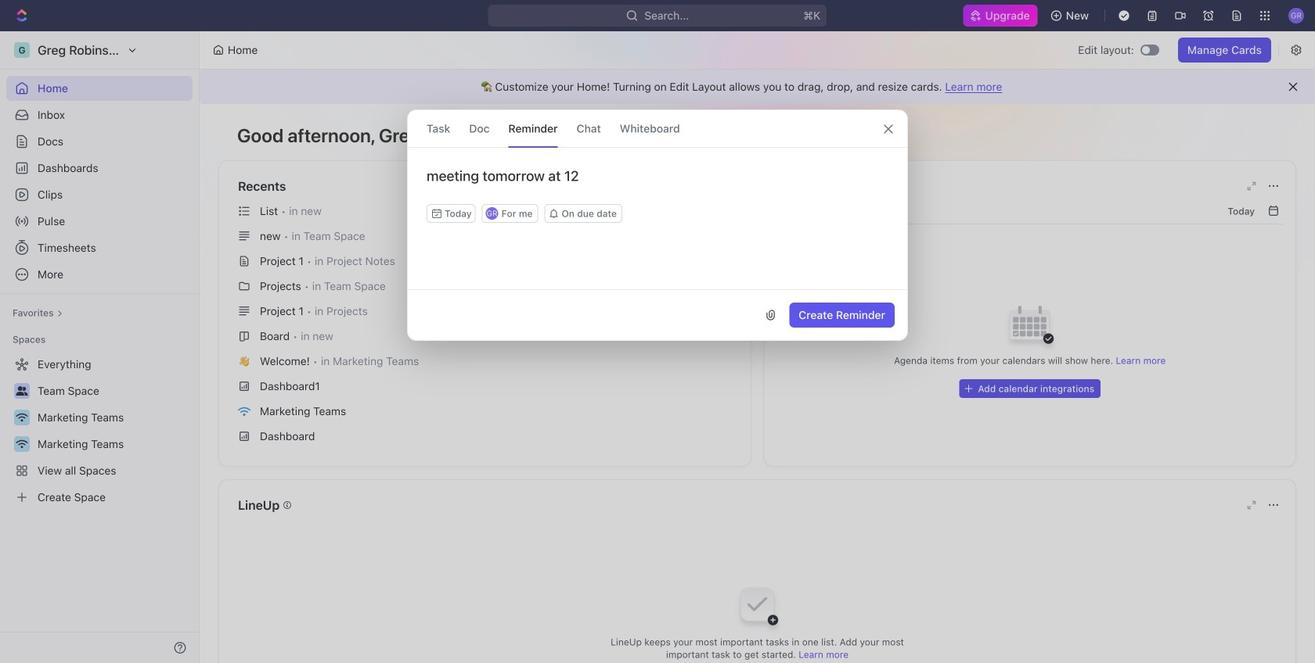 Task type: vqa. For each thing, say whether or not it's contained in the screenshot.
Dialog
yes



Task type: locate. For each thing, give the bounding box(es) containing it.
tree
[[6, 352, 193, 510]]

wifi image
[[238, 407, 250, 417]]

alert
[[200, 70, 1315, 104]]

tree inside sidebar navigation
[[6, 352, 193, 510]]

dialog
[[407, 110, 908, 341]]



Task type: describe. For each thing, give the bounding box(es) containing it.
sidebar navigation
[[0, 31, 200, 664]]

Reminder na﻿me or type '/' for commands text field
[[408, 167, 907, 204]]



